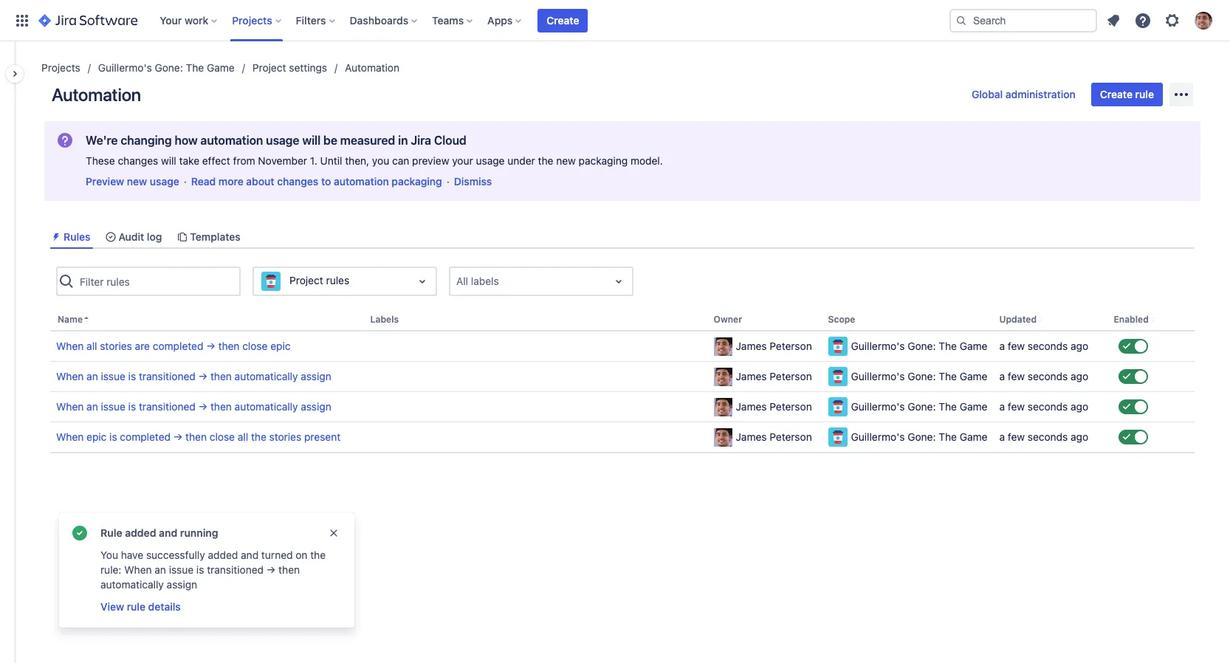 Task type: locate. For each thing, give the bounding box(es) containing it.
guillermo's gone: the game
[[98, 61, 235, 74], [852, 340, 988, 353], [852, 370, 988, 383], [852, 401, 988, 413], [852, 431, 988, 443]]

create inside button
[[547, 14, 580, 26]]

when an issue is transitioned → then automatically assign up when epic is completed → then close all the stories present at left
[[56, 401, 332, 413]]

1 a few seconds ago from the top
[[1000, 340, 1089, 353]]

global
[[972, 88, 1004, 100]]

transitioned up when epic is completed → then close all the stories present at left
[[139, 401, 196, 413]]

0 horizontal spatial all
[[87, 340, 97, 353]]

→ for the 'when all stories are completed → then close epic' link
[[206, 340, 216, 353]]

1 a from the top
[[1000, 340, 1006, 353]]

0 vertical spatial automatically
[[235, 370, 298, 383]]

0 vertical spatial create
[[547, 14, 580, 26]]

are
[[135, 340, 150, 353]]

the right "on"
[[310, 549, 326, 562]]

4 ago from the top
[[1071, 431, 1089, 443]]

2 ago from the top
[[1071, 370, 1089, 383]]

0 vertical spatial new
[[557, 154, 576, 167]]

1 vertical spatial project
[[290, 274, 323, 287]]

james peterson image for when epic is completed → then close all the stories present
[[714, 428, 733, 447]]

projects right sidebar navigation image
[[41, 61, 80, 74]]

added up have
[[125, 527, 156, 539]]

when an issue is transitioned → then automatically assign for first when an issue is transitioned → then automatically assign link from the bottom
[[56, 401, 332, 413]]

0 vertical spatial rule
[[1136, 88, 1155, 100]]

1 vertical spatial epic
[[87, 431, 107, 443]]

peterson for when epic is completed → then close all the stories present's james peterson icon
[[770, 431, 813, 443]]

1 vertical spatial and
[[241, 549, 259, 562]]

apps button
[[483, 8, 528, 32]]

few
[[1008, 340, 1026, 353], [1008, 370, 1026, 383], [1008, 401, 1026, 413], [1008, 431, 1026, 443]]

when for "when epic is completed → then close all the stories present" link
[[56, 431, 84, 443]]

these
[[86, 154, 115, 167]]

in
[[398, 134, 408, 147]]

1 horizontal spatial close
[[242, 340, 268, 353]]

when an issue is transitioned → then automatically assign link down the 'when all stories are completed → then close epic' link
[[56, 370, 332, 384]]

james
[[736, 340, 767, 353], [736, 370, 767, 383], [736, 401, 767, 413], [736, 431, 767, 443]]

project rules
[[290, 274, 350, 287]]

1 horizontal spatial create
[[1101, 88, 1133, 100]]

you
[[100, 549, 118, 562]]

1 james peterson image from the top
[[714, 337, 733, 356]]

1 vertical spatial automation
[[52, 84, 141, 105]]

1 vertical spatial james peterson image
[[714, 428, 733, 447]]

0 horizontal spatial automation
[[201, 134, 263, 147]]

1 vertical spatial assign
[[301, 401, 332, 413]]

all labels
[[457, 275, 499, 288]]

4 few from the top
[[1008, 431, 1026, 443]]

2 a from the top
[[1000, 370, 1006, 383]]

when
[[56, 340, 84, 353], [56, 370, 84, 383], [56, 401, 84, 413], [56, 431, 84, 443], [124, 564, 152, 576]]

dashboards button
[[345, 8, 423, 32]]

1 vertical spatial the
[[251, 431, 267, 443]]

will
[[302, 134, 321, 147], [161, 154, 176, 167]]

2 seconds from the top
[[1028, 370, 1069, 383]]

create left actions icon
[[1101, 88, 1133, 100]]

transitioned for first when an issue is transitioned → then automatically assign link from the bottom
[[139, 401, 196, 413]]

and
[[159, 527, 178, 539], [241, 549, 259, 562]]

automation down then,
[[334, 175, 389, 188]]

projects inside dropdown button
[[232, 14, 272, 26]]

0 vertical spatial project
[[253, 61, 286, 74]]

packaging left model.
[[579, 154, 628, 167]]

usage
[[266, 134, 300, 147], [476, 154, 505, 167], [150, 175, 179, 188]]

projects right work
[[232, 14, 272, 26]]

new right under
[[557, 154, 576, 167]]

0 vertical spatial all
[[87, 340, 97, 353]]

the right under
[[538, 154, 554, 167]]

close
[[242, 340, 268, 353], [210, 431, 235, 443]]

automation up from
[[201, 134, 263, 147]]

2 vertical spatial usage
[[150, 175, 179, 188]]

when an issue is transitioned → then automatically assign link up when epic is completed → then close all the stories present at left
[[56, 400, 332, 415]]

seconds for when all stories are completed → then close epic's james peterson icon
[[1028, 340, 1069, 353]]

gone: for first when an issue is transitioned → then automatically assign link
[[908, 370, 936, 383]]

read
[[191, 175, 216, 188]]

2 james from the top
[[736, 370, 767, 383]]

the
[[186, 61, 204, 74], [939, 340, 958, 353], [939, 370, 958, 383], [939, 401, 958, 413], [939, 431, 958, 443]]

4 seconds from the top
[[1028, 431, 1069, 443]]

ago for when epic is completed → then close all the stories present's james peterson icon
[[1071, 431, 1089, 443]]

1 horizontal spatial and
[[241, 549, 259, 562]]

→ for first when an issue is transitioned → then automatically assign link
[[198, 370, 208, 383]]

rule left actions icon
[[1136, 88, 1155, 100]]

1 peterson from the top
[[770, 340, 813, 353]]

measured
[[340, 134, 395, 147]]

a for first when an issue is transitioned → then automatically assign link's james peterson image
[[1000, 370, 1006, 383]]

dismiss image
[[328, 528, 340, 539]]

james peterson image for first when an issue is transitioned → then automatically assign link from the bottom
[[714, 398, 733, 416]]

3 james peterson from the top
[[736, 401, 813, 413]]

0 vertical spatial automation
[[201, 134, 263, 147]]

1 vertical spatial stories
[[269, 431, 302, 443]]

cloud
[[434, 134, 467, 147]]

3 ago from the top
[[1071, 401, 1089, 413]]

1 horizontal spatial stories
[[269, 431, 302, 443]]

issue inside the you have successfully added and turned on the rule: when an issue is transitioned → then automatically assign
[[169, 564, 194, 576]]

seconds for james peterson image associated with first when an issue is transitioned → then automatically assign link from the bottom
[[1028, 401, 1069, 413]]

peterson for james peterson image associated with first when an issue is transitioned → then automatically assign link from the bottom
[[770, 401, 813, 413]]

audit log image
[[105, 231, 117, 243]]

preview
[[86, 175, 124, 188]]

1 ago from the top
[[1071, 340, 1089, 353]]

ago for james peterson image associated with first when an issue is transitioned → then automatically assign link from the bottom
[[1071, 401, 1089, 413]]

tab list
[[44, 225, 1201, 249]]

filters
[[296, 14, 326, 26]]

rule right view
[[127, 601, 146, 613]]

2 horizontal spatial the
[[538, 154, 554, 167]]

changes down november
[[277, 175, 319, 188]]

0 horizontal spatial rule
[[127, 601, 146, 613]]

transitioned for first when an issue is transitioned → then automatically assign link
[[139, 370, 196, 383]]

rule for create
[[1136, 88, 1155, 100]]

1 vertical spatial james peterson image
[[714, 398, 733, 416]]

automatically for first when an issue is transitioned → then automatically assign link from the bottom
[[235, 401, 298, 413]]

then,
[[345, 154, 370, 167]]

stories left present
[[269, 431, 302, 443]]

an for first when an issue is transitioned → then automatically assign link
[[87, 370, 98, 383]]

1 vertical spatial all
[[238, 431, 248, 443]]

all
[[457, 275, 468, 288]]

1 vertical spatial projects
[[41, 61, 80, 74]]

1 when an issue is transitioned → then automatically assign from the top
[[56, 370, 332, 383]]

0 vertical spatial issue
[[101, 370, 126, 383]]

1.
[[310, 154, 318, 167]]

a for when epic is completed → then close all the stories present's james peterson icon
[[1000, 431, 1006, 443]]

4 a few seconds ago from the top
[[1000, 431, 1089, 443]]

completed
[[153, 340, 204, 353], [120, 431, 171, 443]]

packaging inside we're changing how automation usage will be measured in jira cloud these changes will take effect from november 1. until then, you can preview your usage under the new packaging model.
[[579, 154, 628, 167]]

until
[[320, 154, 342, 167]]

stories
[[100, 340, 132, 353], [269, 431, 302, 443]]

0 horizontal spatial ·
[[184, 175, 187, 188]]

create right the apps dropdown button at left
[[547, 14, 580, 26]]

assign inside the you have successfully added and turned on the rule: when an issue is transitioned → then automatically assign
[[167, 579, 197, 591]]

projects
[[232, 14, 272, 26], [41, 61, 80, 74]]

0 horizontal spatial the
[[251, 431, 267, 443]]

create for create
[[547, 14, 580, 26]]

scope
[[829, 314, 856, 325]]

2 james peterson from the top
[[736, 370, 813, 383]]

when inside "when epic is completed → then close all the stories present" link
[[56, 431, 84, 443]]

1 horizontal spatial added
[[208, 549, 238, 562]]

james peterson image for first when an issue is transitioned → then automatically assign link
[[714, 368, 733, 386]]

1 vertical spatial usage
[[476, 154, 505, 167]]

·
[[184, 175, 187, 188], [447, 175, 450, 188]]

automation down dashboards
[[345, 61, 400, 74]]

0 vertical spatial changes
[[118, 154, 158, 167]]

1 vertical spatial transitioned
[[139, 401, 196, 413]]

0 vertical spatial projects
[[232, 14, 272, 26]]

game for first when an issue is transitioned → then automatically assign link from the bottom
[[960, 401, 988, 413]]

stories left are
[[100, 340, 132, 353]]

james for james peterson image associated with first when an issue is transitioned → then automatically assign link from the bottom
[[736, 401, 767, 413]]

4 a from the top
[[1000, 431, 1006, 443]]

gone: for the 'when all stories are completed → then close epic' link
[[908, 340, 936, 353]]

create inside button
[[1101, 88, 1133, 100]]

3 a from the top
[[1000, 401, 1006, 413]]

2 james peterson image from the top
[[714, 428, 733, 447]]

2 few from the top
[[1008, 370, 1026, 383]]

1 horizontal spatial all
[[238, 431, 248, 443]]

0 vertical spatial assign
[[301, 370, 332, 383]]

guillermo's gone: the game for first when an issue is transitioned → then automatically assign link from the bottom
[[852, 401, 988, 413]]

will left the take
[[161, 154, 176, 167]]

3 a few seconds ago from the top
[[1000, 401, 1089, 413]]

2 horizontal spatial usage
[[476, 154, 505, 167]]

packaging down preview
[[392, 175, 442, 188]]

changes
[[118, 154, 158, 167], [277, 175, 319, 188]]

1 horizontal spatial the
[[310, 549, 326, 562]]

usage down the take
[[150, 175, 179, 188]]

0 vertical spatial stories
[[100, 340, 132, 353]]

few for when epic is completed → then close all the stories present's james peterson icon
[[1008, 431, 1026, 443]]

0 vertical spatial will
[[302, 134, 321, 147]]

0 vertical spatial added
[[125, 527, 156, 539]]

the
[[538, 154, 554, 167], [251, 431, 267, 443], [310, 549, 326, 562]]

guillermo's
[[98, 61, 152, 74], [852, 340, 905, 353], [852, 370, 905, 383], [852, 401, 905, 413], [852, 431, 905, 443]]

usage up dismiss
[[476, 154, 505, 167]]

changes up the "preview new usage" button
[[118, 154, 158, 167]]

1 horizontal spatial epic
[[271, 340, 291, 353]]

0 vertical spatial an
[[87, 370, 98, 383]]

1 vertical spatial packaging
[[392, 175, 442, 188]]

1 vertical spatial rule
[[127, 601, 146, 613]]

1 vertical spatial issue
[[101, 401, 126, 413]]

0 horizontal spatial usage
[[150, 175, 179, 188]]

1 vertical spatial new
[[127, 175, 147, 188]]

owner
[[714, 314, 743, 325]]

assign for first when an issue is transitioned → then automatically assign link
[[301, 370, 332, 383]]

packaging
[[579, 154, 628, 167], [392, 175, 442, 188]]

· left dismiss
[[447, 175, 450, 188]]

project left the rules
[[290, 274, 323, 287]]

rule
[[1136, 88, 1155, 100], [127, 601, 146, 613]]

sidebar navigation image
[[0, 59, 33, 89]]

peterson for when all stories are completed → then close epic's james peterson icon
[[770, 340, 813, 353]]

1 james from the top
[[736, 340, 767, 353]]

assign
[[301, 370, 332, 383], [301, 401, 332, 413], [167, 579, 197, 591]]

all inside "when epic is completed → then close all the stories present" link
[[238, 431, 248, 443]]

2 peterson from the top
[[770, 370, 813, 383]]

→ inside the you have successfully added and turned on the rule: when an issue is transitioned → then automatically assign
[[267, 564, 276, 576]]

new inside we're changing how automation usage will be measured in jira cloud these changes will take effect from november 1. until then, you can preview your usage under the new packaging model.
[[557, 154, 576, 167]]

0 vertical spatial usage
[[266, 134, 300, 147]]

dismiss button
[[454, 174, 492, 189]]

james peterson image
[[714, 368, 733, 386], [714, 398, 733, 416]]

the left present
[[251, 431, 267, 443]]

0 vertical spatial james peterson image
[[714, 337, 733, 356]]

when an issue is transitioned → then automatically assign for first when an issue is transitioned → then automatically assign link
[[56, 370, 332, 383]]

2 when an issue is transitioned → then automatically assign from the top
[[56, 401, 332, 413]]

gone:
[[155, 61, 183, 74], [908, 340, 936, 353], [908, 370, 936, 383], [908, 401, 936, 413], [908, 431, 936, 443]]

transitioned down the 'when all stories are completed → then close epic' link
[[139, 370, 196, 383]]

1 horizontal spatial automation
[[345, 61, 400, 74]]

transitioned
[[139, 370, 196, 383], [139, 401, 196, 413], [207, 564, 264, 576]]

automation link
[[345, 59, 400, 77]]

a
[[1000, 340, 1006, 353], [1000, 370, 1006, 383], [1000, 401, 1006, 413], [1000, 431, 1006, 443]]

0 vertical spatial close
[[242, 340, 268, 353]]

→
[[206, 340, 216, 353], [198, 370, 208, 383], [198, 401, 208, 413], [173, 431, 183, 443], [267, 564, 276, 576]]

1 vertical spatial when an issue is transitioned → then automatically assign link
[[56, 400, 332, 415]]

2 · from the left
[[447, 175, 450, 188]]

1 james peterson image from the top
[[714, 368, 733, 386]]

jira
[[411, 134, 432, 147]]

when inside the 'when all stories are completed → then close epic' link
[[56, 340, 84, 353]]

0 horizontal spatial project
[[253, 61, 286, 74]]

1 james peterson from the top
[[736, 340, 813, 353]]

1 few from the top
[[1008, 340, 1026, 353]]

3 seconds from the top
[[1028, 401, 1069, 413]]

2 vertical spatial assign
[[167, 579, 197, 591]]

appswitcher icon image
[[13, 11, 31, 29]]

0 horizontal spatial changes
[[118, 154, 158, 167]]

gone: for "when epic is completed → then close all the stories present" link
[[908, 431, 936, 443]]

→ for first when an issue is transitioned → then automatically assign link from the bottom
[[198, 401, 208, 413]]

1 horizontal spatial ·
[[447, 175, 450, 188]]

1 horizontal spatial automation
[[334, 175, 389, 188]]

new right preview
[[127, 175, 147, 188]]

1 seconds from the top
[[1028, 340, 1069, 353]]

james peterson
[[736, 340, 813, 353], [736, 370, 813, 383], [736, 401, 813, 413], [736, 431, 813, 443]]

1 vertical spatial automatically
[[235, 401, 298, 413]]

is
[[128, 370, 136, 383], [128, 401, 136, 413], [109, 431, 117, 443], [196, 564, 204, 576]]

and left turned at the left bottom of the page
[[241, 549, 259, 562]]

0 vertical spatial transitioned
[[139, 370, 196, 383]]

1 vertical spatial automation
[[334, 175, 389, 188]]

2 vertical spatial issue
[[169, 564, 194, 576]]

project
[[253, 61, 286, 74], [290, 274, 323, 287]]

november
[[258, 154, 307, 167]]

1 horizontal spatial packaging
[[579, 154, 628, 167]]

1 horizontal spatial new
[[557, 154, 576, 167]]

updated
[[1000, 314, 1037, 325]]

3 few from the top
[[1008, 401, 1026, 413]]

help image
[[1135, 11, 1153, 29]]

2 vertical spatial the
[[310, 549, 326, 562]]

0 vertical spatial packaging
[[579, 154, 628, 167]]

added down running
[[208, 549, 238, 562]]

to
[[321, 175, 331, 188]]

0 vertical spatial the
[[538, 154, 554, 167]]

0 horizontal spatial and
[[159, 527, 178, 539]]

automatically inside the you have successfully added and turned on the rule: when an issue is transitioned → then automatically assign
[[100, 579, 164, 591]]

an for first when an issue is transitioned → then automatically assign link from the bottom
[[87, 401, 98, 413]]

projects for projects link
[[41, 61, 80, 74]]

usage up november
[[266, 134, 300, 147]]

0 vertical spatial james peterson image
[[714, 368, 733, 386]]

1 vertical spatial create
[[1101, 88, 1133, 100]]

will left be
[[302, 134, 321, 147]]

apps
[[488, 14, 513, 26]]

when for the 'when all stories are completed → then close epic' link
[[56, 340, 84, 353]]

automation
[[345, 61, 400, 74], [52, 84, 141, 105]]

game for "when epic is completed → then close all the stories present" link
[[960, 431, 988, 443]]

james peterson image
[[714, 337, 733, 356], [714, 428, 733, 447]]

1 horizontal spatial projects
[[232, 14, 272, 26]]

issue
[[101, 370, 126, 383], [101, 401, 126, 413], [169, 564, 194, 576]]

notifications image
[[1105, 11, 1123, 29]]

jira software image
[[38, 11, 138, 29], [38, 11, 138, 29]]

when an issue is transitioned → then automatically assign down the 'when all stories are completed → then close epic' link
[[56, 370, 332, 383]]

enabled button
[[1109, 310, 1166, 331]]

1 horizontal spatial project
[[290, 274, 323, 287]]

0 horizontal spatial stories
[[100, 340, 132, 353]]

present
[[304, 431, 341, 443]]

3 james from the top
[[736, 401, 767, 413]]

1 vertical spatial added
[[208, 549, 238, 562]]

1 vertical spatial changes
[[277, 175, 319, 188]]

automation inside we're changing how automation usage will be measured in jira cloud these changes will take effect from november 1. until then, you can preview your usage under the new packaging model.
[[201, 134, 263, 147]]

the for "when epic is completed → then close all the stories present" link
[[939, 431, 958, 443]]

project for project settings
[[253, 61, 286, 74]]

2 vertical spatial automatically
[[100, 579, 164, 591]]

0 vertical spatial and
[[159, 527, 178, 539]]

teams
[[432, 14, 464, 26]]

3 peterson from the top
[[770, 401, 813, 413]]

we're changing how automation usage will be measured in jira cloud these changes will take effect from november 1. until then, you can preview your usage under the new packaging model.
[[86, 134, 663, 167]]

work
[[185, 14, 209, 26]]

1 vertical spatial an
[[87, 401, 98, 413]]

2 a few seconds ago from the top
[[1000, 370, 1089, 383]]

2 when an issue is transitioned → then automatically assign link from the top
[[56, 400, 332, 415]]

model.
[[631, 154, 663, 167]]

banner
[[0, 0, 1231, 41]]

2 vertical spatial an
[[155, 564, 166, 576]]

an inside the you have successfully added and turned on the rule: when an issue is transitioned → then automatically assign
[[155, 564, 166, 576]]

on
[[296, 549, 308, 562]]

automation down projects link
[[52, 84, 141, 105]]

rules image
[[50, 231, 62, 243]]

transitioned down turned at the left bottom of the page
[[207, 564, 264, 576]]

issue for first when an issue is transitioned → then automatically assign link from the bottom
[[101, 401, 126, 413]]

all
[[87, 340, 97, 353], [238, 431, 248, 443]]

game
[[207, 61, 235, 74], [960, 340, 988, 353], [960, 370, 988, 383], [960, 401, 988, 413], [960, 431, 988, 443]]

you
[[372, 154, 390, 167]]

epic
[[271, 340, 291, 353], [87, 431, 107, 443]]

4 peterson from the top
[[770, 431, 813, 443]]

0 vertical spatial when an issue is transitioned → then automatically assign
[[56, 370, 332, 383]]

guillermo's for first when an issue is transitioned → then automatically assign link's james peterson image
[[852, 370, 905, 383]]

successfully
[[146, 549, 205, 562]]

0 horizontal spatial close
[[210, 431, 235, 443]]

an
[[87, 370, 98, 383], [87, 401, 98, 413], [155, 564, 166, 576]]

when epic is completed → then close all the stories present link
[[56, 430, 341, 445]]

and up successfully
[[159, 527, 178, 539]]

then for first when an issue is transitioned → then automatically assign link from the bottom
[[211, 401, 232, 413]]

2 vertical spatial transitioned
[[207, 564, 264, 576]]

when for first when an issue is transitioned → then automatically assign link
[[56, 370, 84, 383]]

settings image
[[1164, 11, 1182, 29]]

all inside the 'when all stories are completed → then close epic' link
[[87, 340, 97, 353]]

0 horizontal spatial projects
[[41, 61, 80, 74]]

rule for view
[[127, 601, 146, 613]]

1 vertical spatial will
[[161, 154, 176, 167]]

4 james from the top
[[736, 431, 767, 443]]

ago
[[1071, 340, 1089, 353], [1071, 370, 1089, 383], [1071, 401, 1089, 413], [1071, 431, 1089, 443]]

· left read
[[184, 175, 187, 188]]

few for james peterson image associated with first when an issue is transitioned → then automatically assign link from the bottom
[[1008, 401, 1026, 413]]

transitioned inside the you have successfully added and turned on the rule: when an issue is transitioned → then automatically assign
[[207, 564, 264, 576]]

2 james peterson image from the top
[[714, 398, 733, 416]]

project settings
[[253, 61, 327, 74]]

4 james peterson from the top
[[736, 431, 813, 443]]

project left settings
[[253, 61, 286, 74]]

game for first when an issue is transitioned → then automatically assign link
[[960, 370, 988, 383]]

1 horizontal spatial rule
[[1136, 88, 1155, 100]]

0 horizontal spatial create
[[547, 14, 580, 26]]

success image
[[71, 525, 89, 542]]



Task type: vqa. For each thing, say whether or not it's contained in the screenshot.
'Nulla aliquet porttitor lacus luctus accumsan tortor posuere ac ut.'
no



Task type: describe. For each thing, give the bounding box(es) containing it.
1 when an issue is transitioned → then automatically assign link from the top
[[56, 370, 332, 384]]

your profile and settings image
[[1195, 11, 1213, 29]]

few for first when an issue is transitioned → then automatically assign link's james peterson image
[[1008, 370, 1026, 383]]

guillermo's gone: the game link
[[98, 59, 235, 77]]

create for create rule
[[1101, 88, 1133, 100]]

0 vertical spatial epic
[[271, 340, 291, 353]]

name
[[58, 314, 83, 325]]

rules
[[326, 274, 350, 287]]

Filter rules field
[[75, 268, 239, 295]]

when all stories are completed → then close epic link
[[56, 339, 291, 354]]

gone: for first when an issue is transitioned → then automatically assign link from the bottom
[[908, 401, 936, 413]]

1 horizontal spatial usage
[[266, 134, 300, 147]]

then for first when an issue is transitioned → then automatically assign link
[[211, 370, 232, 383]]

turned
[[262, 549, 293, 562]]

global administration
[[972, 88, 1076, 100]]

ago for first when an issue is transitioned → then automatically assign link's james peterson image
[[1071, 370, 1089, 383]]

when for first when an issue is transitioned → then automatically assign link from the bottom
[[56, 401, 84, 413]]

from
[[233, 154, 255, 167]]

open image
[[610, 273, 628, 291]]

can
[[392, 154, 410, 167]]

0 vertical spatial automation
[[345, 61, 400, 74]]

the inside we're changing how automation usage will be measured in jira cloud these changes will take effect from november 1. until then, you can preview your usage under the new packaging model.
[[538, 154, 554, 167]]

0 vertical spatial completed
[[153, 340, 204, 353]]

game for the 'when all stories are completed → then close epic' link
[[960, 340, 988, 353]]

search image
[[956, 14, 968, 26]]

a few seconds ago for james peterson image associated with first when an issue is transitioned → then automatically assign link from the bottom
[[1000, 401, 1089, 413]]

details
[[148, 601, 181, 613]]

guillermo's gone: the game for first when an issue is transitioned → then automatically assign link
[[852, 370, 988, 383]]

enabled
[[1115, 314, 1150, 325]]

projects button
[[228, 8, 287, 32]]

is inside the you have successfully added and turned on the rule: when an issue is transitioned → then automatically assign
[[196, 564, 204, 576]]

about
[[246, 175, 275, 188]]

read more about changes to automation packaging button
[[191, 174, 442, 189]]

1 horizontal spatial changes
[[277, 175, 319, 188]]

your
[[160, 14, 182, 26]]

audit log
[[119, 231, 162, 243]]

rules
[[64, 231, 90, 243]]

effect
[[202, 154, 230, 167]]

james for when epic is completed → then close all the stories present's james peterson icon
[[736, 431, 767, 443]]

create button
[[538, 8, 588, 32]]

more
[[219, 175, 244, 188]]

a for james peterson image associated with first when an issue is transitioned → then automatically assign link from the bottom
[[1000, 401, 1006, 413]]

projects link
[[41, 59, 80, 77]]

a few seconds ago for first when an issue is transitioned → then automatically assign link's james peterson image
[[1000, 370, 1089, 383]]

guillermo's for james peterson image associated with first when an issue is transitioned → then automatically assign link from the bottom
[[852, 401, 905, 413]]

0 horizontal spatial new
[[127, 175, 147, 188]]

preview new usage button
[[86, 174, 179, 189]]

audit
[[119, 231, 144, 243]]

and inside the you have successfully added and turned on the rule: when an issue is transitioned → then automatically assign
[[241, 549, 259, 562]]

templates
[[190, 231, 241, 243]]

when epic is completed → then close all the stories present
[[56, 431, 341, 443]]

create rule button
[[1092, 83, 1164, 106]]

guillermo's gone: the game for the 'when all stories are completed → then close epic' link
[[852, 340, 988, 353]]

when inside the you have successfully added and turned on the rule: when an issue is transitioned → then automatically assign
[[124, 564, 152, 576]]

banner containing your work
[[0, 0, 1231, 41]]

added inside the you have successfully added and turned on the rule: when an issue is transitioned → then automatically assign
[[208, 549, 238, 562]]

seconds for when epic is completed → then close all the stories present's james peterson icon
[[1028, 431, 1069, 443]]

tab list containing rules
[[44, 225, 1201, 249]]

rule
[[100, 527, 122, 539]]

actions image
[[1173, 86, 1191, 103]]

assign for first when an issue is transitioned → then automatically assign link from the bottom
[[301, 401, 332, 413]]

james peterson image for when all stories are completed → then close epic
[[714, 337, 733, 356]]

the inside the you have successfully added and turned on the rule: when an issue is transitioned → then automatically assign
[[310, 549, 326, 562]]

be
[[324, 134, 338, 147]]

templates image
[[177, 231, 189, 243]]

guillermo's for when all stories are completed → then close epic's james peterson icon
[[852, 340, 905, 353]]

guillermo's gone: the game for "when epic is completed → then close all the stories present" link
[[852, 431, 988, 443]]

0 horizontal spatial packaging
[[392, 175, 442, 188]]

the for the 'when all stories are completed → then close epic' link
[[939, 340, 958, 353]]

running
[[180, 527, 218, 539]]

Search field
[[950, 8, 1098, 32]]

you have successfully added and turned on the rule: when an issue is transitioned → then automatically assign
[[100, 549, 326, 591]]

a few seconds ago for when all stories are completed → then close epic's james peterson icon
[[1000, 340, 1089, 353]]

view
[[100, 601, 124, 613]]

take
[[179, 154, 200, 167]]

project settings link
[[253, 59, 327, 77]]

issue for first when an issue is transitioned → then automatically assign link
[[101, 370, 126, 383]]

the for first when an issue is transitioned → then automatically assign link
[[939, 370, 958, 383]]

0 horizontal spatial automation
[[52, 84, 141, 105]]

projects for projects dropdown button
[[232, 14, 272, 26]]

dismiss
[[454, 175, 492, 188]]

your work button
[[155, 8, 223, 32]]

seconds for first when an issue is transitioned → then automatically assign link's james peterson image
[[1028, 370, 1069, 383]]

0 horizontal spatial epic
[[87, 431, 107, 443]]

view rule details
[[100, 601, 181, 613]]

changing
[[121, 134, 172, 147]]

guillermo's for when epic is completed → then close all the stories present's james peterson icon
[[852, 431, 905, 443]]

1 vertical spatial completed
[[120, 431, 171, 443]]

changes inside we're changing how automation usage will be measured in jira cloud these changes will take effect from november 1. until then, you can preview your usage under the new packaging model.
[[118, 154, 158, 167]]

preview new usage · read more about changes to automation packaging · dismiss
[[86, 175, 492, 188]]

james peterson for first when an issue is transitioned → then automatically assign link's james peterson image
[[736, 370, 813, 383]]

the for first when an issue is transitioned → then automatically assign link from the bottom
[[939, 401, 958, 413]]

labels
[[471, 275, 499, 288]]

rule:
[[100, 564, 122, 576]]

project for project rules
[[290, 274, 323, 287]]

when all stories are completed → then close epic
[[56, 340, 291, 353]]

1 horizontal spatial will
[[302, 134, 321, 147]]

labels
[[371, 314, 399, 325]]

james peterson for when epic is completed → then close all the stories present's james peterson icon
[[736, 431, 813, 443]]

then inside the you have successfully added and turned on the rule: when an issue is transitioned → then automatically assign
[[279, 564, 300, 576]]

your
[[452, 154, 473, 167]]

create rule
[[1101, 88, 1155, 100]]

how
[[175, 134, 198, 147]]

preview
[[412, 154, 450, 167]]

teams button
[[428, 8, 479, 32]]

1 · from the left
[[184, 175, 187, 188]]

settings
[[289, 61, 327, 74]]

under
[[508, 154, 536, 167]]

we're
[[86, 134, 118, 147]]

have
[[121, 549, 143, 562]]

peterson for first when an issue is transitioned → then automatically assign link's james peterson image
[[770, 370, 813, 383]]

0 horizontal spatial will
[[161, 154, 176, 167]]

dashboards
[[350, 14, 409, 26]]

your work
[[160, 14, 209, 26]]

then for the 'when all stories are completed → then close epic' link
[[218, 340, 240, 353]]

0 horizontal spatial added
[[125, 527, 156, 539]]

global administration link
[[963, 83, 1085, 106]]

james peterson for when all stories are completed → then close epic's james peterson icon
[[736, 340, 813, 353]]

name button
[[50, 310, 365, 331]]

1 vertical spatial close
[[210, 431, 235, 443]]

rule added and running
[[100, 527, 218, 539]]

a few seconds ago for when epic is completed → then close all the stories present's james peterson icon
[[1000, 431, 1089, 443]]

james for first when an issue is transitioned → then automatically assign link's james peterson image
[[736, 370, 767, 383]]

ago for when all stories are completed → then close epic's james peterson icon
[[1071, 340, 1089, 353]]

view rule details button
[[99, 598, 182, 616]]

log
[[147, 231, 162, 243]]

open image
[[414, 273, 431, 291]]

few for when all stories are completed → then close epic's james peterson icon
[[1008, 340, 1026, 353]]

automatically for first when an issue is transitioned → then automatically assign link
[[235, 370, 298, 383]]

james for when all stories are completed → then close epic's james peterson icon
[[736, 340, 767, 353]]

james peterson for james peterson image associated with first when an issue is transitioned → then automatically assign link from the bottom
[[736, 401, 813, 413]]

filters button
[[292, 8, 341, 32]]

primary element
[[9, 0, 950, 41]]

a for when all stories are completed → then close epic's james peterson icon
[[1000, 340, 1006, 353]]

administration
[[1006, 88, 1076, 100]]



